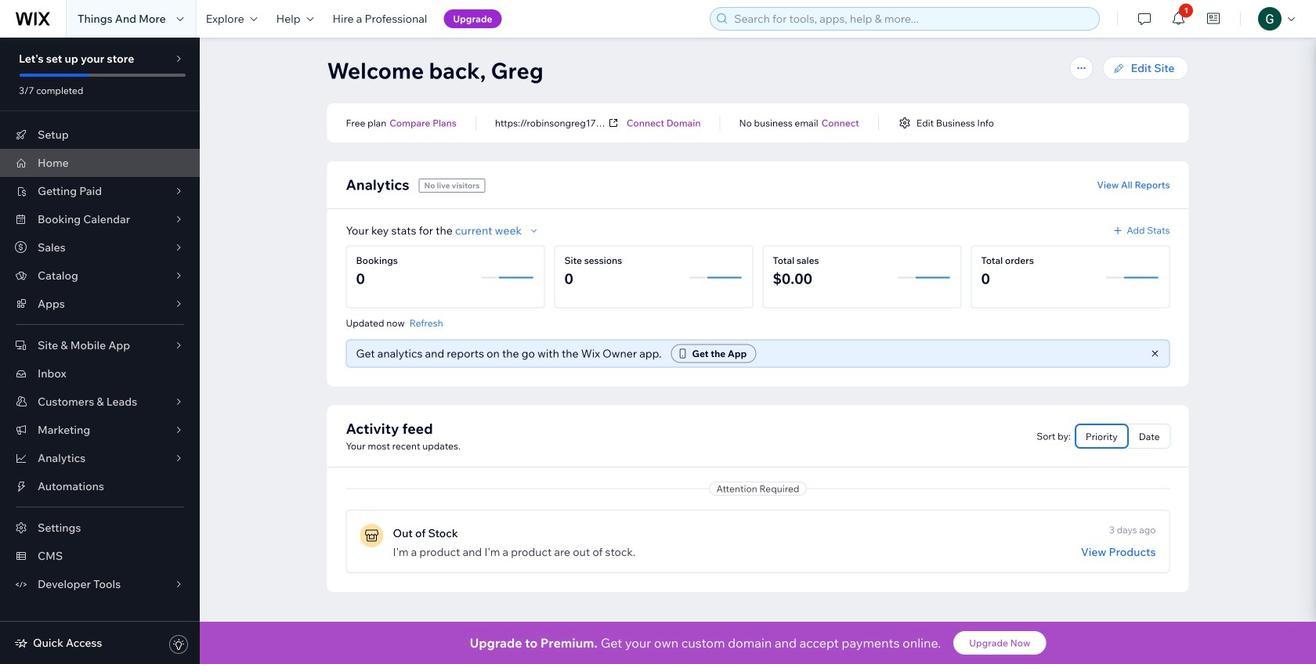 Task type: vqa. For each thing, say whether or not it's contained in the screenshot.
Rank higher on Google using advanced SEO tools. at the left
no



Task type: describe. For each thing, give the bounding box(es) containing it.
Search for tools, apps, help & more... field
[[730, 8, 1095, 30]]

sidebar element
[[0, 38, 200, 664]]



